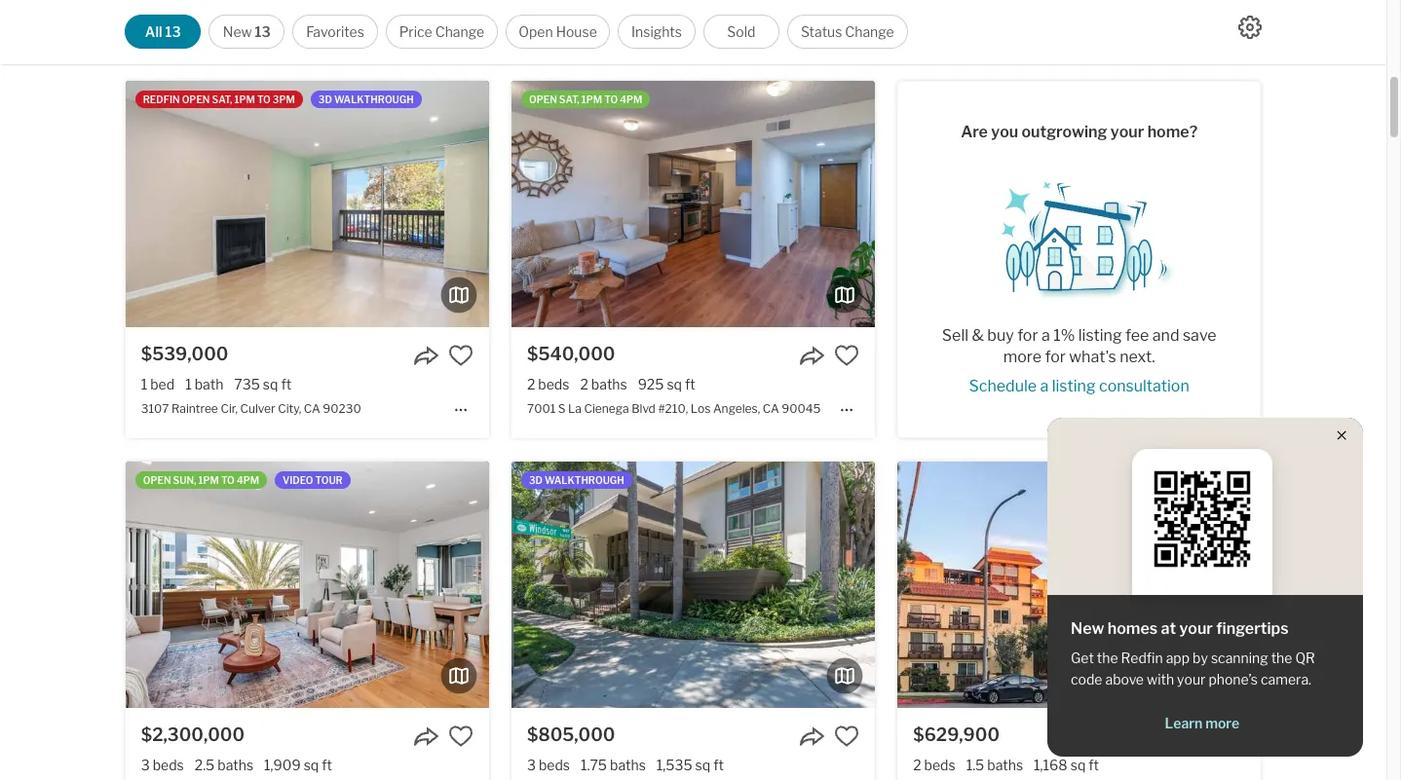 Task type: vqa. For each thing, say whether or not it's contained in the screenshot.
Accessible home home
no



Task type: describe. For each thing, give the bounding box(es) containing it.
get the redfin app by scanning the qr code above with your phone's camera.
[[1071, 650, 1315, 688]]

sq for $629,900
[[1071, 757, 1086, 774]]

beds for $2,300,000
[[153, 757, 184, 774]]

your inside get the redfin app by scanning the qr code above with your phone's camera.
[[1177, 671, 1206, 688]]

sun,
[[173, 474, 196, 486]]

photo of 5950 buckingham pkwy #512, culver city, ca 90230 image
[[898, 461, 1261, 708]]

1 the from the left
[[1097, 650, 1118, 666]]

1,535
[[657, 757, 692, 774]]

all 13
[[145, 23, 181, 40]]

beds for $540,000
[[538, 376, 569, 393]]

&
[[972, 326, 984, 345]]

1 vertical spatial 3d
[[529, 474, 543, 486]]

bed
[[150, 376, 175, 393]]

cir, for 3107
[[221, 401, 238, 416]]

1%
[[1054, 326, 1075, 345]]

90230 for 8106 raintree cir, culver city, ca 90230
[[324, 20, 362, 35]]

to for $540,000
[[604, 93, 618, 105]]

a inside sell & buy for a 1% listing fee and save more for what's next.
[[1042, 326, 1050, 345]]

camera.
[[1261, 671, 1312, 688]]

app install qr code image
[[1148, 465, 1257, 574]]

$2,300,000
[[141, 725, 245, 745]]

3 beds for $805,000
[[527, 757, 570, 774]]

beds for $805,000
[[539, 757, 570, 774]]

open house
[[519, 23, 597, 40]]

8106
[[141, 20, 170, 35]]

1,909 sq ft
[[264, 757, 332, 774]]

#109,
[[617, 20, 647, 35]]

learn more
[[1165, 715, 1239, 732]]

3pm
[[273, 93, 295, 105]]

option group containing all
[[125, 15, 908, 49]]

all
[[145, 23, 162, 40]]

1.75 baths
[[581, 757, 646, 774]]

redfin open sat, 1pm to 3pm
[[143, 93, 295, 105]]

status change
[[801, 23, 894, 40]]

new homes at your fingertips
[[1071, 620, 1289, 638]]

save
[[1183, 326, 1216, 345]]

s
[[558, 401, 566, 416]]

fee
[[1125, 326, 1149, 345]]

culver for 3107
[[240, 401, 275, 416]]

1 bed
[[141, 376, 175, 393]]

1 vertical spatial for
[[1045, 348, 1066, 366]]

at
[[1161, 620, 1176, 638]]

homes
[[1108, 620, 1158, 638]]

1 horizontal spatial walkthrough
[[545, 474, 624, 486]]

to for $2,300,000
[[221, 474, 235, 486]]

2 beds for $540,000
[[527, 376, 569, 393]]

2 for $540,000
[[527, 376, 535, 393]]

1,535 sq ft
[[657, 757, 724, 774]]

open
[[519, 23, 553, 40]]

baths for $805,000
[[610, 757, 646, 774]]

city, for 3107 raintree cir, culver city, ca 90230
[[278, 401, 301, 416]]

redfin
[[143, 93, 180, 105]]

culver for 8106
[[241, 20, 276, 35]]

3107
[[141, 401, 169, 416]]

ft for $2,300,000
[[322, 757, 332, 774]]

ca for 614 venice way #109, inglewood, ca 90302
[[712, 20, 729, 35]]

ft for $629,900
[[1089, 757, 1099, 774]]

1 vertical spatial listing
[[1052, 377, 1096, 395]]

925
[[638, 376, 664, 393]]

your for home?
[[1111, 122, 1144, 141]]

raintree for 8106
[[173, 20, 219, 35]]

you
[[991, 122, 1018, 141]]

consultation
[[1099, 377, 1189, 395]]

#210,
[[658, 401, 688, 416]]

way
[[590, 20, 614, 35]]

favorite button checkbox for $540,000
[[834, 343, 859, 369]]

3 for $805,000
[[527, 757, 536, 774]]

0 vertical spatial walkthrough
[[334, 93, 414, 105]]

1 horizontal spatial 1pm
[[234, 93, 255, 105]]

7001 s la cienega blvd #210, los angeles, ca 90045
[[527, 401, 821, 416]]

venice
[[550, 20, 587, 35]]

next.
[[1120, 348, 1155, 366]]

ft for $805,000
[[713, 757, 724, 774]]

home?
[[1147, 122, 1198, 141]]

735
[[234, 376, 260, 393]]

la
[[568, 401, 582, 416]]

90045
[[782, 401, 821, 416]]

1.5
[[966, 757, 984, 774]]

sold
[[727, 23, 755, 40]]

status
[[801, 23, 842, 40]]

new for new 13
[[223, 23, 252, 40]]

0 horizontal spatial for
[[1017, 326, 1038, 345]]

schedule a listing consultation
[[969, 377, 1189, 395]]

phone's
[[1209, 671, 1258, 688]]

1 horizontal spatial open
[[182, 93, 210, 105]]

1.75
[[581, 757, 607, 774]]

insights
[[631, 23, 682, 40]]

sell & buy for a 1% listing fee and save more for what's next.
[[942, 326, 1216, 366]]

blvd
[[632, 401, 656, 416]]

2.5
[[195, 757, 215, 774]]

favorites
[[306, 23, 364, 40]]

price change
[[399, 23, 484, 40]]

above
[[1105, 671, 1144, 688]]

ca for 3107 raintree cir, culver city, ca 90230
[[304, 401, 320, 416]]

bath
[[195, 376, 223, 393]]

photo of 12698 sandhill ln #2, playa vista, ca 90094 image
[[125, 461, 489, 708]]

ft for $540,000
[[685, 376, 695, 393]]

video
[[283, 474, 313, 486]]

photo of 3107 raintree cir, culver city, ca 90230 image
[[125, 81, 489, 328]]

open sat, 1pm to 4pm
[[529, 93, 642, 105]]

925 sq ft
[[638, 376, 695, 393]]

$540,000
[[527, 344, 615, 365]]

1 vertical spatial more
[[1205, 715, 1239, 732]]

ft for $539,000
[[281, 376, 292, 393]]

by
[[1193, 650, 1208, 666]]

1.5 baths
[[966, 757, 1023, 774]]

$539,000
[[141, 344, 228, 365]]

los
[[691, 401, 711, 416]]

favorite button checkbox for $629,900
[[1220, 724, 1245, 749]]

photo of 6001 canterbury dr #311, culver city, ca 90230 image
[[511, 461, 875, 708]]

favorite button checkbox for $805,000
[[834, 724, 859, 749]]

$805,000
[[527, 725, 615, 745]]

scanning
[[1211, 650, 1268, 666]]

baths for $629,900
[[987, 757, 1023, 774]]

favorite button image for $2,300,000
[[448, 724, 473, 749]]

more inside sell & buy for a 1% listing fee and save more for what's next.
[[1003, 348, 1042, 366]]

price
[[399, 23, 432, 40]]

1pm for $540,000
[[581, 93, 602, 105]]



Task type: locate. For each thing, give the bounding box(es) containing it.
sat, right redfin
[[212, 93, 232, 105]]

angeles,
[[713, 401, 760, 416]]

1,168 sq ft
[[1034, 757, 1099, 774]]

0 vertical spatial 2 beds
[[527, 376, 569, 393]]

1 bath
[[185, 376, 223, 393]]

listing
[[1078, 326, 1122, 345], [1052, 377, 1096, 395]]

1
[[141, 376, 147, 393], [185, 376, 192, 393]]

2 vertical spatial your
[[1177, 671, 1206, 688]]

1 left bed
[[141, 376, 147, 393]]

90230 up tour
[[323, 401, 361, 416]]

beds left '2.5'
[[153, 757, 184, 774]]

favorite button image for $539,000
[[448, 343, 473, 369]]

change right status
[[845, 23, 894, 40]]

3
[[141, 757, 150, 774], [527, 757, 536, 774]]

2 horizontal spatial 2
[[913, 757, 921, 774]]

0 horizontal spatial the
[[1097, 650, 1118, 666]]

code
[[1071, 671, 1102, 688]]

ft
[[281, 376, 292, 393], [685, 376, 695, 393], [322, 757, 332, 774], [713, 757, 724, 774], [1089, 757, 1099, 774]]

2 up "7001"
[[527, 376, 535, 393]]

3107 raintree cir, culver city, ca 90230
[[141, 401, 361, 416]]

city, right new 13
[[279, 20, 302, 35]]

13 inside new option
[[255, 23, 271, 40]]

2 the from the left
[[1271, 650, 1292, 666]]

culver down "735 sq ft"
[[240, 401, 275, 416]]

4pm for $540,000
[[620, 93, 642, 105]]

baths
[[591, 376, 627, 393], [218, 757, 253, 774], [610, 757, 646, 774], [987, 757, 1023, 774]]

1pm
[[234, 93, 255, 105], [581, 93, 602, 105], [198, 474, 219, 486]]

1 vertical spatial cir,
[[221, 401, 238, 416]]

favorite button image for $540,000
[[834, 343, 859, 369]]

3 beds
[[141, 757, 184, 774], [527, 757, 570, 774]]

beds for $629,900
[[924, 757, 956, 774]]

1 1 from the left
[[141, 376, 147, 393]]

$629,900
[[913, 725, 1000, 745]]

0 vertical spatial 4pm
[[620, 93, 642, 105]]

house
[[556, 23, 597, 40]]

ft up los
[[685, 376, 695, 393]]

0 horizontal spatial change
[[435, 23, 484, 40]]

sat,
[[212, 93, 232, 105], [559, 93, 579, 105]]

open for $540,000
[[529, 93, 557, 105]]

4pm
[[620, 93, 642, 105], [237, 474, 259, 486]]

favorite button checkbox
[[834, 343, 859, 369], [448, 724, 473, 749], [1220, 724, 1245, 749]]

0 horizontal spatial to
[[221, 474, 235, 486]]

new inside new option
[[223, 23, 252, 40]]

0 vertical spatial listing
[[1078, 326, 1122, 345]]

8106 raintree cir, culver city, ca 90230
[[141, 20, 362, 35]]

cir, right all option
[[222, 20, 239, 35]]

2 beds for $629,900
[[913, 757, 956, 774]]

1 horizontal spatial favorite button checkbox
[[834, 724, 859, 749]]

1 vertical spatial culver
[[240, 401, 275, 416]]

cir, down "735"
[[221, 401, 238, 416]]

a
[[1042, 326, 1050, 345], [1040, 377, 1049, 395]]

raintree for 3107
[[171, 401, 218, 416]]

sat, down house
[[559, 93, 579, 105]]

New radio
[[209, 15, 285, 49]]

0 vertical spatial 3d
[[318, 93, 332, 105]]

sq right 1,909
[[304, 757, 319, 774]]

0 vertical spatial culver
[[241, 20, 276, 35]]

1 horizontal spatial 3d
[[529, 474, 543, 486]]

city, for 8106 raintree cir, culver city, ca 90230
[[279, 20, 302, 35]]

2 3 beds from the left
[[527, 757, 570, 774]]

0 vertical spatial 3d walkthrough
[[318, 93, 414, 105]]

change for status change
[[845, 23, 894, 40]]

culver up 3pm
[[241, 20, 276, 35]]

sell
[[942, 326, 969, 345]]

your left home?
[[1111, 122, 1144, 141]]

more right learn
[[1205, 715, 1239, 732]]

90302
[[731, 20, 769, 35]]

13 left favorites at the top left of page
[[255, 23, 271, 40]]

cienega
[[584, 401, 629, 416]]

13 for all 13
[[165, 23, 181, 40]]

favorite button checkbox
[[448, 343, 473, 369], [834, 724, 859, 749]]

learn more link
[[1071, 714, 1334, 733]]

and
[[1152, 326, 1179, 345]]

new up get at the right bottom of the page
[[1071, 620, 1104, 638]]

0 horizontal spatial new
[[223, 23, 252, 40]]

2 up la
[[580, 376, 588, 393]]

1,909
[[264, 757, 301, 774]]

to down way
[[604, 93, 618, 105]]

tour
[[315, 474, 343, 486]]

1 horizontal spatial more
[[1205, 715, 1239, 732]]

2 change from the left
[[845, 23, 894, 40]]

raintree right 8106
[[173, 20, 219, 35]]

open for $2,300,000
[[143, 474, 171, 486]]

0 vertical spatial a
[[1042, 326, 1050, 345]]

0 vertical spatial new
[[223, 23, 252, 40]]

inglewood,
[[650, 20, 710, 35]]

sq for $2,300,000
[[304, 757, 319, 774]]

ca
[[305, 20, 321, 35], [712, 20, 729, 35], [304, 401, 320, 416], [763, 401, 779, 416]]

2 beds down $629,900
[[913, 757, 956, 774]]

app
[[1166, 650, 1190, 666]]

0 vertical spatial cir,
[[222, 20, 239, 35]]

2 down $629,900
[[913, 757, 921, 774]]

favorite button image
[[448, 343, 473, 369], [834, 343, 859, 369], [448, 724, 473, 749], [834, 724, 859, 749]]

beds down $805,000
[[539, 757, 570, 774]]

baths for $540,000
[[591, 376, 627, 393]]

3d
[[318, 93, 332, 105], [529, 474, 543, 486]]

1 vertical spatial walkthrough
[[545, 474, 624, 486]]

a left '1%'
[[1042, 326, 1050, 345]]

walkthrough down the favorites option
[[334, 93, 414, 105]]

735 sq ft
[[234, 376, 292, 393]]

2 horizontal spatial favorite button checkbox
[[1220, 724, 1245, 749]]

0 vertical spatial for
[[1017, 326, 1038, 345]]

schedule
[[969, 377, 1037, 395]]

Insights radio
[[618, 15, 696, 49]]

listing up what's
[[1078, 326, 1122, 345]]

1 horizontal spatial to
[[257, 93, 271, 105]]

1 left bath
[[185, 376, 192, 393]]

0 horizontal spatial walkthrough
[[334, 93, 414, 105]]

sq right 1,168
[[1071, 757, 1086, 774]]

more down "buy"
[[1003, 348, 1042, 366]]

1 3 from the left
[[141, 757, 150, 774]]

favorite button image
[[1220, 724, 1245, 749]]

1 horizontal spatial change
[[845, 23, 894, 40]]

13
[[165, 23, 181, 40], [255, 23, 271, 40]]

ca for 8106 raintree cir, culver city, ca 90230
[[305, 20, 321, 35]]

0 horizontal spatial 2 beds
[[527, 376, 569, 393]]

new for new homes at your fingertips
[[1071, 620, 1104, 638]]

Sold radio
[[703, 15, 779, 49]]

1 horizontal spatial 13
[[255, 23, 271, 40]]

2 13 from the left
[[255, 23, 271, 40]]

0 vertical spatial 90230
[[324, 20, 362, 35]]

3 down $805,000
[[527, 757, 536, 774]]

with
[[1147, 671, 1174, 688]]

buy
[[987, 326, 1014, 345]]

0 horizontal spatial favorite button checkbox
[[448, 343, 473, 369]]

90230 for 3107 raintree cir, culver city, ca 90230
[[323, 401, 361, 416]]

3 down $2,300,000
[[141, 757, 150, 774]]

open left sun,
[[143, 474, 171, 486]]

3d walkthrough down la
[[529, 474, 624, 486]]

1 vertical spatial your
[[1179, 620, 1213, 638]]

baths right 1.75
[[610, 757, 646, 774]]

1,168
[[1034, 757, 1068, 774]]

0 vertical spatial favorite button checkbox
[[448, 343, 473, 369]]

change inside status change option
[[845, 23, 894, 40]]

learn
[[1165, 715, 1203, 732]]

beds down $629,900
[[924, 757, 956, 774]]

for
[[1017, 326, 1038, 345], [1045, 348, 1066, 366]]

All radio
[[125, 15, 201, 49]]

1 vertical spatial favorite button checkbox
[[834, 724, 859, 749]]

for down '1%'
[[1045, 348, 1066, 366]]

0 horizontal spatial 3d
[[318, 93, 332, 105]]

new
[[223, 23, 252, 40], [1071, 620, 1104, 638]]

the
[[1097, 650, 1118, 666], [1271, 650, 1292, 666]]

get
[[1071, 650, 1094, 666]]

raintree
[[173, 20, 219, 35], [171, 401, 218, 416]]

your right at at the right bottom
[[1179, 620, 1213, 638]]

baths up cienega
[[591, 376, 627, 393]]

1 vertical spatial new
[[1071, 620, 1104, 638]]

culver
[[241, 20, 276, 35], [240, 401, 275, 416]]

sq right 1,535
[[695, 757, 710, 774]]

open down the open
[[529, 93, 557, 105]]

to right sun,
[[221, 474, 235, 486]]

1 for 1 bed
[[141, 376, 147, 393]]

sq right "735"
[[263, 376, 278, 393]]

2 beds
[[527, 376, 569, 393], [913, 757, 956, 774]]

qr
[[1295, 650, 1315, 666]]

0 horizontal spatial sat,
[[212, 93, 232, 105]]

option group
[[125, 15, 908, 49]]

13 for new 13
[[255, 23, 271, 40]]

are you outgrowing your home?
[[961, 122, 1198, 141]]

2 1 from the left
[[185, 376, 192, 393]]

1 vertical spatial 4pm
[[237, 474, 259, 486]]

2 horizontal spatial to
[[604, 93, 618, 105]]

are
[[961, 122, 988, 141]]

0 horizontal spatial favorite button checkbox
[[448, 724, 473, 749]]

baths for $2,300,000
[[218, 757, 253, 774]]

2
[[527, 376, 535, 393], [580, 376, 588, 393], [913, 757, 921, 774]]

0 vertical spatial raintree
[[173, 20, 219, 35]]

1 sat, from the left
[[212, 93, 232, 105]]

1 horizontal spatial the
[[1271, 650, 1292, 666]]

614 venice way #109, inglewood, ca 90302
[[527, 20, 769, 35]]

redfin
[[1121, 650, 1163, 666]]

1pm left 3pm
[[234, 93, 255, 105]]

change
[[435, 23, 484, 40], [845, 23, 894, 40]]

ca left the 90302
[[712, 20, 729, 35]]

0 horizontal spatial more
[[1003, 348, 1042, 366]]

ca right new option on the left top
[[305, 20, 321, 35]]

614
[[527, 20, 548, 35]]

ft right 1,168
[[1089, 757, 1099, 774]]

ca up the video tour
[[304, 401, 320, 416]]

0 vertical spatial city,
[[279, 20, 302, 35]]

to left 3pm
[[257, 93, 271, 105]]

ft right 1,535
[[713, 757, 724, 774]]

13 inside all option
[[165, 23, 181, 40]]

1 horizontal spatial 2
[[580, 376, 588, 393]]

cir, for 8106
[[222, 20, 239, 35]]

4pm for $2,300,000
[[237, 474, 259, 486]]

listing down what's
[[1052, 377, 1096, 395]]

4pm left video
[[237, 474, 259, 486]]

favorite button checkbox for $539,000
[[448, 343, 473, 369]]

new up the redfin open sat, 1pm to 3pm
[[223, 23, 252, 40]]

1 horizontal spatial new
[[1071, 620, 1104, 638]]

baths right '2.5'
[[218, 757, 253, 774]]

2 for $629,900
[[913, 757, 921, 774]]

sq for $539,000
[[263, 376, 278, 393]]

1 3 beds from the left
[[141, 757, 184, 774]]

ca left 90045
[[763, 401, 779, 416]]

3d right 3pm
[[318, 93, 332, 105]]

sq
[[263, 376, 278, 393], [667, 376, 682, 393], [304, 757, 319, 774], [695, 757, 710, 774], [1071, 757, 1086, 774]]

1 horizontal spatial 2 beds
[[913, 757, 956, 774]]

1 vertical spatial raintree
[[171, 401, 218, 416]]

1 change from the left
[[435, 23, 484, 40]]

for right "buy"
[[1017, 326, 1038, 345]]

0 horizontal spatial 1pm
[[198, 474, 219, 486]]

1 horizontal spatial 3
[[527, 757, 536, 774]]

1 vertical spatial 2 beds
[[913, 757, 956, 774]]

sq right 925
[[667, 376, 682, 393]]

city, down "735 sq ft"
[[278, 401, 301, 416]]

2.5 baths
[[195, 757, 253, 774]]

0 horizontal spatial 13
[[165, 23, 181, 40]]

raintree down 1 bath at left
[[171, 401, 218, 416]]

0 horizontal spatial 2
[[527, 376, 535, 393]]

3 beds for $2,300,000
[[141, 757, 184, 774]]

0 horizontal spatial 3 beds
[[141, 757, 184, 774]]

0 horizontal spatial open
[[143, 474, 171, 486]]

13 right all at the left of page
[[165, 23, 181, 40]]

1 vertical spatial 3d walkthrough
[[529, 474, 624, 486]]

1pm for $2,300,000
[[198, 474, 219, 486]]

a right schedule
[[1040, 377, 1049, 395]]

walkthrough down la
[[545, 474, 624, 486]]

1 13 from the left
[[165, 23, 181, 40]]

1 horizontal spatial 4pm
[[620, 93, 642, 105]]

change inside price change radio
[[435, 23, 484, 40]]

sq for $540,000
[[667, 376, 682, 393]]

0 horizontal spatial 4pm
[[237, 474, 259, 486]]

3 beds left '2.5'
[[141, 757, 184, 774]]

3d walkthrough down the favorites option
[[318, 93, 414, 105]]

2 baths
[[580, 376, 627, 393]]

your down by
[[1177, 671, 1206, 688]]

1 horizontal spatial favorite button checkbox
[[834, 343, 859, 369]]

1 horizontal spatial for
[[1045, 348, 1066, 366]]

1 horizontal spatial sat,
[[559, 93, 579, 105]]

3 for $2,300,000
[[141, 757, 150, 774]]

favorite button checkbox for $2,300,000
[[448, 724, 473, 749]]

3 beds down $805,000
[[527, 757, 570, 774]]

2 sat, from the left
[[559, 93, 579, 105]]

favorite button image for $805,000
[[834, 724, 859, 749]]

1 horizontal spatial 3 beds
[[527, 757, 570, 774]]

3d down "7001"
[[529, 474, 543, 486]]

1 for 1 bath
[[185, 376, 192, 393]]

1 vertical spatial a
[[1040, 377, 1049, 395]]

1 horizontal spatial 1
[[185, 376, 192, 393]]

2 horizontal spatial 1pm
[[581, 93, 602, 105]]

city,
[[279, 20, 302, 35], [278, 401, 301, 416]]

open sun, 1pm to 4pm
[[143, 474, 259, 486]]

0 horizontal spatial 3d walkthrough
[[318, 93, 414, 105]]

change right the price
[[435, 23, 484, 40]]

1 vertical spatial 90230
[[323, 401, 361, 416]]

open right redfin
[[182, 93, 210, 105]]

what's
[[1069, 348, 1116, 366]]

0 vertical spatial more
[[1003, 348, 1042, 366]]

your for fingertips
[[1179, 620, 1213, 638]]

2 horizontal spatial open
[[529, 93, 557, 105]]

beds up s
[[538, 376, 569, 393]]

beds
[[538, 376, 569, 393], [153, 757, 184, 774], [539, 757, 570, 774], [924, 757, 956, 774]]

2 beds up "7001"
[[527, 376, 569, 393]]

0 vertical spatial your
[[1111, 122, 1144, 141]]

change for price change
[[435, 23, 484, 40]]

listing inside sell & buy for a 1% listing fee and save more for what's next.
[[1078, 326, 1122, 345]]

the right get at the right bottom of the page
[[1097, 650, 1118, 666]]

1pm down house
[[581, 93, 602, 105]]

1 horizontal spatial 3d walkthrough
[[529, 474, 624, 486]]

2 3 from the left
[[527, 757, 536, 774]]

ft right 1,909
[[322, 757, 332, 774]]

1 vertical spatial city,
[[278, 401, 301, 416]]

Open House radio
[[506, 15, 610, 49]]

new 13
[[223, 23, 271, 40]]

baths right 1.5
[[987, 757, 1023, 774]]

90230 left the price
[[324, 20, 362, 35]]

Favorites radio
[[293, 15, 378, 49]]

4pm down #109,
[[620, 93, 642, 105]]

1pm right sun,
[[198, 474, 219, 486]]

photo of 7001 s la cienega blvd #210, los angeles, ca 90045 image
[[511, 81, 875, 328]]

the up camera.
[[1271, 650, 1292, 666]]

sq for $805,000
[[695, 757, 710, 774]]

0 horizontal spatial 3
[[141, 757, 150, 774]]

an image of a house image
[[982, 168, 1177, 300]]

to
[[257, 93, 271, 105], [604, 93, 618, 105], [221, 474, 235, 486]]

Status Change radio
[[787, 15, 908, 49]]

0 horizontal spatial 1
[[141, 376, 147, 393]]

3d walkthrough
[[318, 93, 414, 105], [529, 474, 624, 486]]

Price Change radio
[[386, 15, 498, 49]]

ft right "735"
[[281, 376, 292, 393]]



